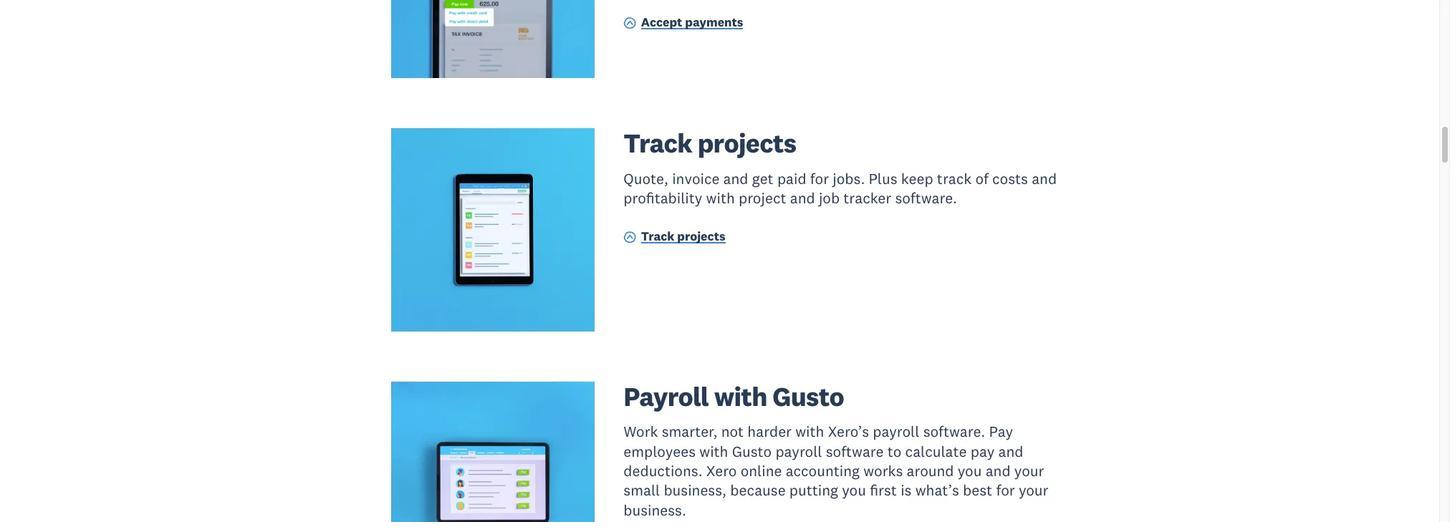 Task type: locate. For each thing, give the bounding box(es) containing it.
software
[[826, 442, 884, 461]]

accounting
[[786, 461, 860, 481]]

1 vertical spatial projects
[[677, 229, 725, 244]]

quote,
[[623, 169, 668, 188]]

xero
[[706, 461, 737, 481]]

with up the xero
[[699, 442, 728, 461]]

invoice
[[672, 169, 720, 188]]

accept payments button
[[623, 14, 743, 34]]

deductions.
[[623, 461, 702, 481]]

track projects inside button
[[641, 229, 725, 244]]

for inside work smarter, not harder with xero's payroll software. pay employees with gusto payroll software to calculate pay and deductions. xero online accounting works around you and your small business, because putting you first is what's best for your business.
[[996, 481, 1015, 500]]

1 horizontal spatial for
[[996, 481, 1015, 500]]

0 horizontal spatial for
[[810, 169, 829, 188]]

0 horizontal spatial gusto
[[732, 442, 772, 461]]

you left the first
[[842, 481, 866, 500]]

with down the invoice
[[706, 189, 735, 208]]

your
[[1014, 461, 1044, 481], [1019, 481, 1048, 500]]

1 vertical spatial for
[[996, 481, 1015, 500]]

gusto
[[772, 379, 844, 413], [732, 442, 772, 461]]

gusto inside work smarter, not harder with xero's payroll software. pay employees with gusto payroll software to calculate pay and deductions. xero online accounting works around you and your small business, because putting you first is what's best for your business.
[[732, 442, 772, 461]]

1 vertical spatial track projects
[[641, 229, 725, 244]]

software. down keep
[[895, 189, 957, 208]]

keep
[[901, 169, 933, 188]]

payments
[[685, 15, 743, 30]]

paid
[[777, 169, 806, 188]]

1 vertical spatial software.
[[923, 422, 985, 442]]

of
[[975, 169, 988, 188]]

projects inside button
[[677, 229, 725, 244]]

harder
[[747, 422, 792, 442]]

job
[[819, 189, 840, 208]]

track up "quote,"
[[623, 126, 692, 160]]

track down the profitability
[[641, 229, 674, 244]]

1 vertical spatial track
[[641, 229, 674, 244]]

to
[[887, 442, 901, 461]]

projects down the profitability
[[677, 229, 725, 244]]

0 vertical spatial track projects
[[623, 126, 796, 160]]

track projects down the profitability
[[641, 229, 725, 244]]

payroll
[[873, 422, 919, 442], [775, 442, 822, 461]]

because
[[730, 481, 786, 500]]

0 vertical spatial for
[[810, 169, 829, 188]]

and left get
[[723, 169, 748, 188]]

for
[[810, 169, 829, 188], [996, 481, 1015, 500]]

is
[[901, 481, 912, 500]]

for right "best"
[[996, 481, 1015, 500]]

payroll up to
[[873, 422, 919, 442]]

1 vertical spatial gusto
[[732, 442, 772, 461]]

pay
[[989, 422, 1013, 442]]

calculate
[[905, 442, 967, 461]]

software. up the calculate
[[923, 422, 985, 442]]

0 vertical spatial gusto
[[772, 379, 844, 413]]

pay
[[971, 442, 995, 461]]

online
[[741, 461, 782, 481]]

with
[[706, 189, 735, 208], [714, 379, 767, 413], [795, 422, 824, 442], [699, 442, 728, 461]]

gusto up harder
[[772, 379, 844, 413]]

plus
[[869, 169, 897, 188]]

and
[[723, 169, 748, 188], [1032, 169, 1057, 188], [790, 189, 815, 208], [998, 442, 1023, 461], [986, 461, 1011, 481]]

1 horizontal spatial payroll
[[873, 422, 919, 442]]

track
[[623, 126, 692, 160], [641, 229, 674, 244]]

jobs.
[[833, 169, 865, 188]]

software. inside quote, invoice and get paid for jobs. plus keep track of costs and profitability with project and job tracker software.
[[895, 189, 957, 208]]

track projects
[[623, 126, 796, 160], [641, 229, 725, 244]]

software.
[[895, 189, 957, 208], [923, 422, 985, 442]]

first
[[870, 481, 897, 500]]

what's
[[915, 481, 959, 500]]

payroll up accounting
[[775, 442, 822, 461]]

putting
[[789, 481, 838, 500]]

projects up get
[[698, 126, 796, 160]]

0 vertical spatial software.
[[895, 189, 957, 208]]

1 horizontal spatial you
[[958, 461, 982, 481]]

with up not
[[714, 379, 767, 413]]

payroll
[[623, 379, 709, 413]]

profitability
[[623, 189, 702, 208]]

track projects up the invoice
[[623, 126, 796, 160]]

projects
[[698, 126, 796, 160], [677, 229, 725, 244]]

you
[[958, 461, 982, 481], [842, 481, 866, 500]]

gusto up online
[[732, 442, 772, 461]]

quote, invoice and get paid for jobs. plus keep track of costs and profitability with project and job tracker software.
[[623, 169, 1057, 208]]

for up 'job'
[[810, 169, 829, 188]]

you up "best"
[[958, 461, 982, 481]]



Task type: describe. For each thing, give the bounding box(es) containing it.
smarter,
[[662, 422, 717, 442]]

and down "pay"
[[986, 461, 1011, 481]]

accept
[[641, 15, 682, 30]]

small
[[623, 481, 660, 500]]

costs
[[992, 169, 1028, 188]]

best
[[963, 481, 992, 500]]

with left 'xero's'
[[795, 422, 824, 442]]

0 horizontal spatial payroll
[[775, 442, 822, 461]]

and down paid
[[790, 189, 815, 208]]

not
[[721, 422, 744, 442]]

around
[[907, 461, 954, 481]]

business,
[[664, 481, 726, 500]]

0 horizontal spatial you
[[842, 481, 866, 500]]

track projects button
[[623, 228, 725, 248]]

for inside quote, invoice and get paid for jobs. plus keep track of costs and profitability with project and job tracker software.
[[810, 169, 829, 188]]

accept payments
[[641, 15, 743, 30]]

employees
[[623, 442, 696, 461]]

0 vertical spatial projects
[[698, 126, 796, 160]]

project
[[739, 189, 786, 208]]

and down pay
[[998, 442, 1023, 461]]

with inside quote, invoice and get paid for jobs. plus keep track of costs and profitability with project and job tracker software.
[[706, 189, 735, 208]]

work
[[623, 422, 658, 442]]

works
[[863, 461, 903, 481]]

track
[[937, 169, 972, 188]]

and right costs
[[1032, 169, 1057, 188]]

0 vertical spatial track
[[623, 126, 692, 160]]

1 horizontal spatial gusto
[[772, 379, 844, 413]]

get
[[752, 169, 773, 188]]

business.
[[623, 501, 686, 520]]

xero's
[[828, 422, 869, 442]]

work smarter, not harder with xero's payroll software. pay employees with gusto payroll software to calculate pay and deductions. xero online accounting works around you and your small business, because putting you first is what's best for your business.
[[623, 422, 1048, 520]]

payroll with gusto
[[623, 379, 844, 413]]

track inside button
[[641, 229, 674, 244]]

software. inside work smarter, not harder with xero's payroll software. pay employees with gusto payroll software to calculate pay and deductions. xero online accounting works around you and your small business, because putting you first is what's best for your business.
[[923, 422, 985, 442]]

tracker
[[843, 189, 891, 208]]



Task type: vqa. For each thing, say whether or not it's contained in the screenshot.
"Compare all plans"
no



